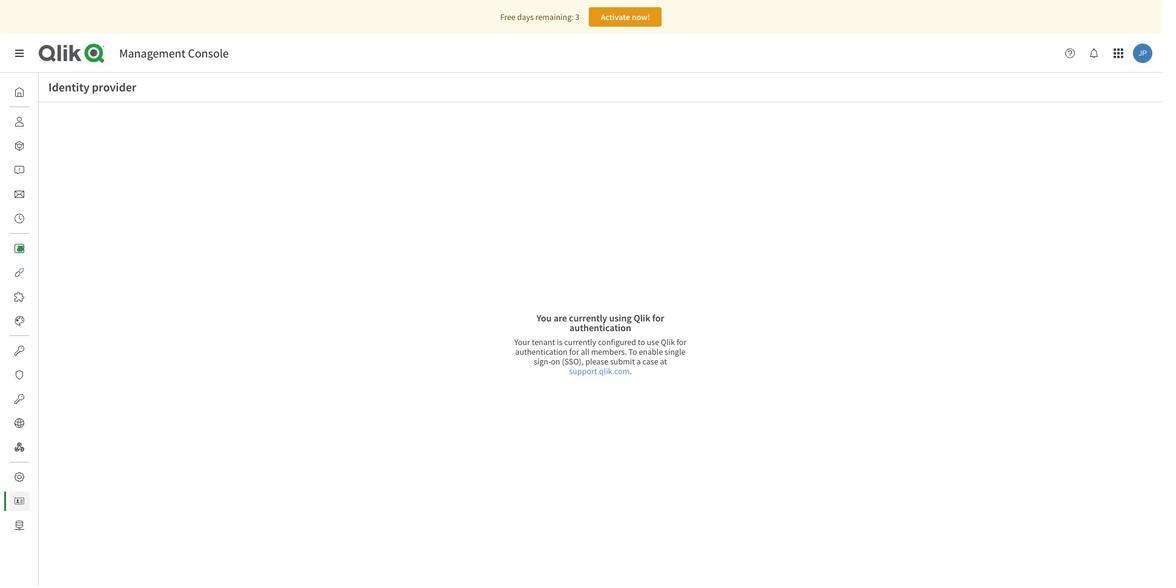 Task type: locate. For each thing, give the bounding box(es) containing it.
to
[[629, 346, 637, 357]]

open sidebar menu image
[[15, 48, 24, 58]]

identity
[[48, 79, 90, 94]]

for
[[653, 312, 665, 324], [677, 336, 687, 347], [569, 346, 579, 357]]

single
[[665, 346, 686, 357]]

for right use
[[677, 336, 687, 347]]

0 vertical spatial qlik
[[634, 312, 651, 324]]

0 vertical spatial authentication
[[570, 321, 632, 333]]

.
[[630, 365, 632, 376]]

activate now!
[[601, 12, 650, 22]]

data gateways image
[[15, 521, 24, 530]]

new connector image
[[18, 246, 24, 252]]

enable
[[639, 346, 663, 357]]

now!
[[632, 12, 650, 22]]

home image
[[15, 87, 24, 97]]

use
[[647, 336, 659, 347]]

days
[[517, 12, 534, 22]]

qlik right use
[[661, 336, 675, 347]]

a
[[637, 356, 641, 367]]

using
[[609, 312, 632, 324]]

management console element
[[119, 45, 229, 61]]

for up use
[[653, 312, 665, 324]]

currently
[[569, 312, 607, 324], [564, 336, 597, 347]]

(sso),
[[562, 356, 584, 367]]

support.qlik.com
[[569, 365, 630, 376]]

1 vertical spatial authentication
[[515, 346, 568, 357]]

submit
[[610, 356, 635, 367]]

console
[[188, 45, 229, 61]]

currently right are
[[569, 312, 607, 324]]

users image
[[15, 117, 24, 127]]

1 vertical spatial currently
[[564, 336, 597, 347]]

provider
[[92, 79, 136, 94]]

qlik
[[634, 312, 651, 324], [661, 336, 675, 347]]

authentication
[[570, 321, 632, 333], [515, 346, 568, 357]]

is
[[557, 336, 563, 347]]

1 horizontal spatial qlik
[[661, 336, 675, 347]]

activate now! link
[[589, 7, 662, 27]]

home link
[[10, 82, 60, 102]]

currently right is
[[564, 336, 597, 347]]

james peterson image
[[1134, 44, 1153, 63]]

2 horizontal spatial for
[[677, 336, 687, 347]]

1 horizontal spatial authentication
[[570, 321, 632, 333]]

spaces image
[[15, 141, 24, 151]]

content security policy image
[[15, 370, 24, 380]]

members.
[[591, 346, 627, 357]]

qlik right using
[[634, 312, 651, 324]]

content image
[[15, 243, 24, 253]]

for left all
[[569, 346, 579, 357]]

0 horizontal spatial qlik
[[634, 312, 651, 324]]



Task type: describe. For each thing, give the bounding box(es) containing it.
configured
[[598, 336, 636, 347]]

tenant
[[532, 336, 555, 347]]

api keys image
[[15, 346, 24, 355]]

support.qlik.com link
[[569, 365, 630, 376]]

3
[[576, 12, 580, 22]]

identity provider image
[[15, 497, 24, 506]]

management
[[119, 45, 186, 61]]

please
[[586, 356, 609, 367]]

remaining:
[[536, 12, 574, 22]]

home
[[39, 87, 60, 97]]

free days remaining: 3
[[500, 12, 580, 22]]

navigation pane element
[[0, 78, 60, 540]]

1 vertical spatial qlik
[[661, 336, 675, 347]]

at
[[660, 356, 667, 367]]

your
[[515, 336, 530, 347]]

0 horizontal spatial authentication
[[515, 346, 568, 357]]

case
[[643, 356, 659, 367]]

all
[[581, 346, 590, 357]]

free
[[500, 12, 516, 22]]

0 horizontal spatial for
[[569, 346, 579, 357]]

1 horizontal spatial for
[[653, 312, 665, 324]]

you
[[537, 312, 552, 324]]

you are currently using qlik for authentication your tenant is currently configured to use qlik for authentication for all members. to enable single sign-on (sso), please submit a case at support.qlik.com .
[[515, 312, 687, 376]]

identity provider
[[48, 79, 136, 94]]

0 vertical spatial currently
[[569, 312, 607, 324]]

are
[[554, 312, 567, 324]]

sign-
[[534, 356, 551, 367]]

activate
[[601, 12, 630, 22]]

management console
[[119, 45, 229, 61]]

to
[[638, 336, 645, 347]]

on
[[551, 356, 560, 367]]



Task type: vqa. For each thing, say whether or not it's contained in the screenshot.
the middle For
yes



